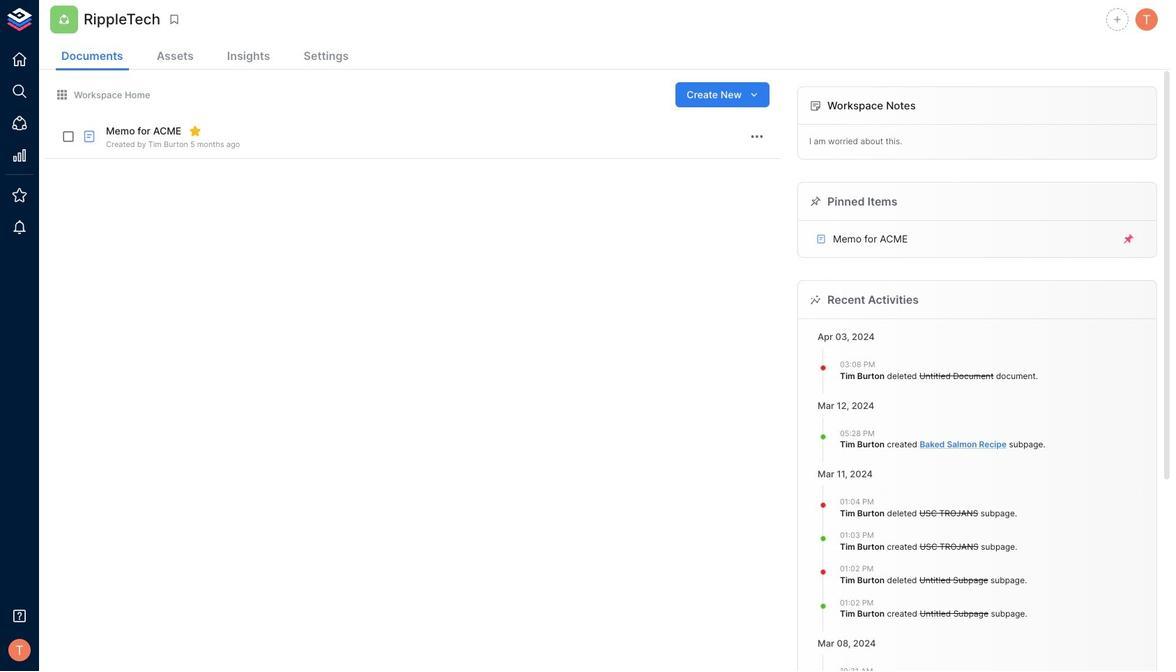 Task type: locate. For each thing, give the bounding box(es) containing it.
unpin image
[[1123, 233, 1135, 245]]



Task type: describe. For each thing, give the bounding box(es) containing it.
remove favorite image
[[189, 125, 202, 137]]

bookmark image
[[168, 13, 181, 26]]



Task type: vqa. For each thing, say whether or not it's contained in the screenshot.
memo
no



